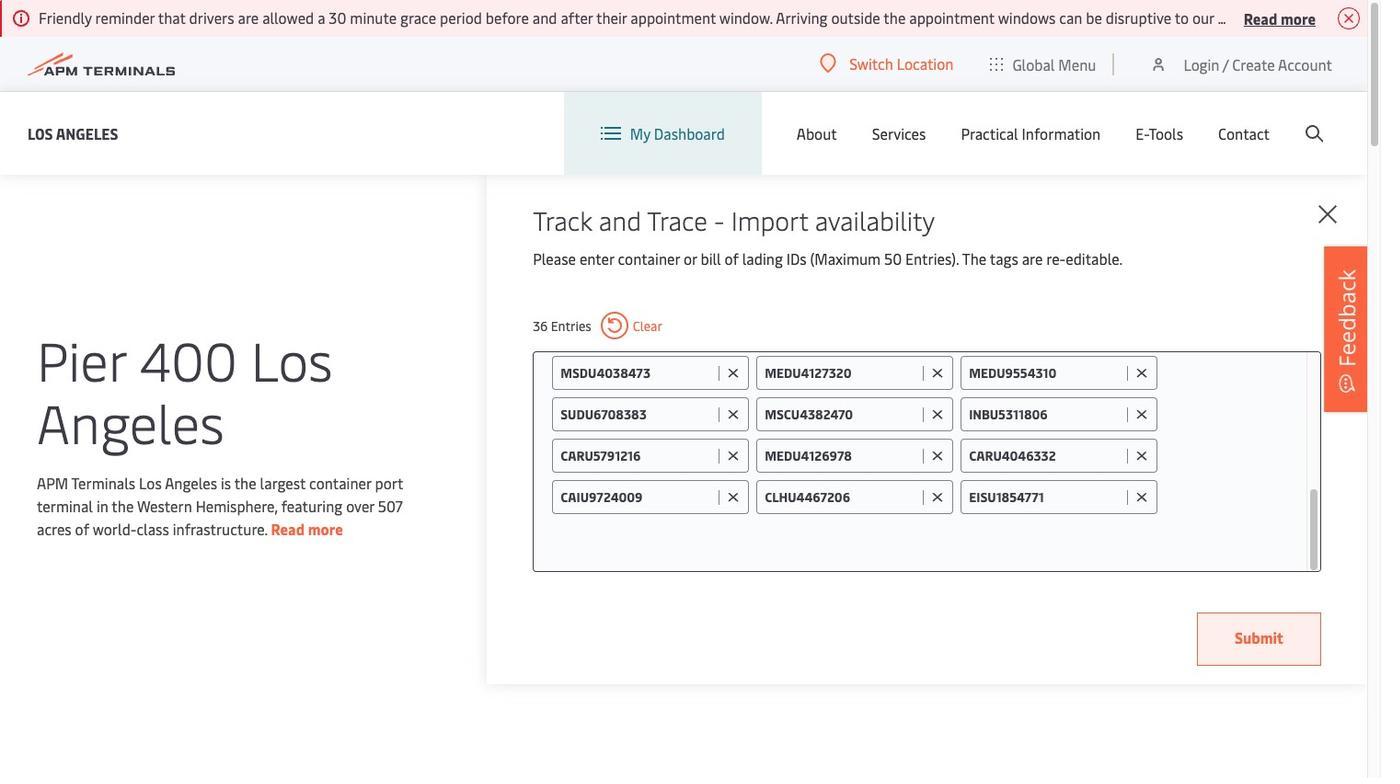 Task type: locate. For each thing, give the bounding box(es) containing it.
read up login / create account at the top right
[[1244, 8, 1277, 28]]

0 vertical spatial the
[[234, 472, 256, 493]]

and
[[599, 202, 641, 237]]

my dashboard button
[[601, 92, 725, 175]]

of right acres
[[75, 519, 89, 539]]

read more
[[1244, 8, 1316, 28], [271, 519, 343, 539]]

1 vertical spatial the
[[112, 495, 134, 516]]

0 vertical spatial read
[[1244, 8, 1277, 28]]

western
[[137, 495, 192, 516]]

read more up login / create account at the top right
[[1244, 8, 1316, 28]]

1 horizontal spatial read
[[1244, 8, 1277, 28]]

feedback button
[[1324, 246, 1370, 412]]

angeles inside pier 400 los angeles
[[37, 385, 224, 458]]

1 vertical spatial read more
[[271, 519, 343, 539]]

terminal
[[37, 495, 93, 516]]

location
[[897, 53, 954, 74]]

my
[[630, 123, 650, 144]]

0 horizontal spatial the
[[112, 495, 134, 516]]

track
[[533, 202, 592, 237]]

acres
[[37, 519, 72, 539]]

(maximum
[[810, 248, 881, 269]]

my dashboard
[[630, 123, 725, 144]]

1 vertical spatial read
[[271, 519, 305, 539]]

close alert image
[[1338, 7, 1360, 29]]

los angeles
[[28, 123, 118, 143]]

information
[[1022, 123, 1101, 144]]

more inside 'button'
[[1281, 8, 1316, 28]]

1 horizontal spatial los
[[139, 472, 162, 493]]

the right is at the bottom left
[[234, 472, 256, 493]]

los inside apm terminals los angeles is the largest container port terminal in the western hemisphere, featuring over 507 acres of world-class infrastructure.
[[139, 472, 162, 493]]

2 vertical spatial angeles
[[165, 472, 217, 493]]

1 vertical spatial container
[[309, 472, 371, 493]]

switch
[[850, 53, 893, 74]]

about
[[797, 123, 837, 144]]

largest
[[260, 472, 306, 493]]

2 horizontal spatial los
[[251, 323, 333, 395]]

global
[[1013, 54, 1055, 74]]

angeles
[[56, 123, 118, 143], [37, 385, 224, 458], [165, 472, 217, 493]]

read
[[1244, 8, 1277, 28], [271, 519, 305, 539]]

1 vertical spatial los
[[251, 323, 333, 395]]

container left or
[[618, 248, 680, 269]]

angeles for 400
[[37, 385, 224, 458]]

0 vertical spatial angeles
[[56, 123, 118, 143]]

Entered ID text field
[[765, 364, 918, 382], [765, 406, 918, 423], [561, 447, 714, 465], [765, 447, 918, 465], [969, 447, 1123, 465], [765, 489, 918, 506], [969, 489, 1123, 506]]

availability
[[815, 202, 935, 237]]

ids
[[786, 248, 807, 269]]

1 vertical spatial more
[[308, 519, 343, 539]]

angeles inside apm terminals los angeles is the largest container port terminal in the western hemisphere, featuring over 507 acres of world-class infrastructure.
[[165, 472, 217, 493]]

0 horizontal spatial of
[[75, 519, 89, 539]]

0 horizontal spatial read
[[271, 519, 305, 539]]

re-
[[1046, 248, 1066, 269]]

terminals
[[71, 472, 135, 493]]

of right "bill"
[[725, 248, 739, 269]]

featuring
[[281, 495, 343, 516]]

los for pier 400 los angeles
[[251, 323, 333, 395]]

feedback
[[1331, 269, 1362, 367]]

infrastructure.
[[173, 519, 268, 539]]

contact button
[[1218, 92, 1270, 175]]

apm
[[37, 472, 68, 493]]

services
[[872, 123, 926, 144]]

0 vertical spatial of
[[725, 248, 739, 269]]

1 vertical spatial angeles
[[37, 385, 224, 458]]

over
[[346, 495, 374, 516]]

the
[[962, 248, 987, 269]]

e-tools button
[[1136, 92, 1183, 175]]

1 horizontal spatial of
[[725, 248, 739, 269]]

apm terminals los angeles is the largest container port terminal in the western hemisphere, featuring over 507 acres of world-class infrastructure.
[[37, 472, 403, 539]]

more
[[1281, 8, 1316, 28], [308, 519, 343, 539]]

entries).
[[905, 248, 959, 269]]

read inside read more 'button'
[[1244, 8, 1277, 28]]

container inside apm terminals los angeles is the largest container port terminal in the western hemisphere, featuring over 507 acres of world-class infrastructure.
[[309, 472, 371, 493]]

1 vertical spatial of
[[75, 519, 89, 539]]

read more for "read more" link
[[271, 519, 343, 539]]

los for apm terminals los angeles is the largest container port terminal in the western hemisphere, featuring over 507 acres of world-class infrastructure.
[[139, 472, 162, 493]]

more down featuring
[[308, 519, 343, 539]]

more up account
[[1281, 8, 1316, 28]]

are
[[1022, 248, 1043, 269]]

read more down featuring
[[271, 519, 343, 539]]

please
[[533, 248, 576, 269]]

services button
[[872, 92, 926, 175]]

login / create account link
[[1150, 37, 1332, 91]]

0 horizontal spatial more
[[308, 519, 343, 539]]

the right in
[[112, 495, 134, 516]]

menu
[[1058, 54, 1096, 74]]

0 vertical spatial container
[[618, 248, 680, 269]]

more for "read more" link
[[308, 519, 343, 539]]

port
[[375, 472, 403, 493]]

1 horizontal spatial read more
[[1244, 8, 1316, 28]]

import
[[731, 202, 808, 237]]

or
[[684, 248, 697, 269]]

practical information button
[[961, 92, 1101, 175]]

clear
[[633, 317, 662, 334]]

global menu button
[[972, 36, 1115, 92]]

36 entries
[[533, 317, 591, 334]]

account
[[1278, 54, 1332, 74]]

the
[[234, 472, 256, 493], [112, 495, 134, 516]]

login
[[1184, 54, 1220, 74]]

0 vertical spatial los
[[28, 123, 53, 143]]

2 vertical spatial los
[[139, 472, 162, 493]]

los inside pier 400 los angeles
[[251, 323, 333, 395]]

0 vertical spatial read more
[[1244, 8, 1316, 28]]

1 horizontal spatial more
[[1281, 8, 1316, 28]]

0 horizontal spatial read more
[[271, 519, 343, 539]]

0 horizontal spatial container
[[309, 472, 371, 493]]

1 horizontal spatial container
[[618, 248, 680, 269]]

lading
[[742, 248, 783, 269]]

/
[[1223, 54, 1229, 74]]

read down featuring
[[271, 519, 305, 539]]

0 vertical spatial more
[[1281, 8, 1316, 28]]

container
[[618, 248, 680, 269], [309, 472, 371, 493]]

la secondary image
[[55, 468, 377, 744]]

practical information
[[961, 123, 1101, 144]]

-
[[714, 202, 725, 237]]

0 horizontal spatial los
[[28, 123, 53, 143]]

of
[[725, 248, 739, 269], [75, 519, 89, 539]]

Entered ID text field
[[561, 364, 714, 382], [969, 364, 1123, 382], [561, 406, 714, 423], [969, 406, 1123, 423], [561, 489, 714, 506]]

bill
[[701, 248, 721, 269]]

container up over
[[309, 472, 371, 493]]

los
[[28, 123, 53, 143], [251, 323, 333, 395], [139, 472, 162, 493]]



Task type: vqa. For each thing, say whether or not it's contained in the screenshot.
the are at the top right of page
yes



Task type: describe. For each thing, give the bounding box(es) containing it.
class
[[137, 519, 169, 539]]

read for read more 'button'
[[1244, 8, 1277, 28]]

more for read more 'button'
[[1281, 8, 1316, 28]]

create
[[1232, 54, 1275, 74]]

e-tools
[[1136, 123, 1183, 144]]

in
[[97, 495, 108, 516]]

pier
[[37, 323, 126, 395]]

switch location
[[850, 53, 954, 74]]

angeles for terminals
[[165, 472, 217, 493]]

editable.
[[1066, 248, 1123, 269]]

practical
[[961, 123, 1018, 144]]

1 horizontal spatial the
[[234, 472, 256, 493]]

is
[[221, 472, 231, 493]]

read more for read more 'button'
[[1244, 8, 1316, 28]]

entries
[[551, 317, 591, 334]]

36
[[533, 317, 548, 334]]

about button
[[797, 92, 837, 175]]

e-
[[1136, 123, 1149, 144]]

trace
[[647, 202, 708, 237]]

read more link
[[271, 519, 343, 539]]

submit
[[1235, 628, 1284, 648]]

50
[[884, 248, 902, 269]]

507
[[378, 495, 403, 516]]

login / create account
[[1184, 54, 1332, 74]]

clear button
[[601, 312, 662, 340]]

contact
[[1218, 123, 1270, 144]]

please enter container or bill of lading ids (maximum 50 entries). the tags are re-editable.
[[533, 248, 1123, 269]]

global menu
[[1013, 54, 1096, 74]]

dashboard
[[654, 123, 725, 144]]

track and trace - import availability
[[533, 202, 935, 237]]

world-
[[93, 519, 137, 539]]

tags
[[990, 248, 1018, 269]]

of inside apm terminals los angeles is the largest container port terminal in the western hemisphere, featuring over 507 acres of world-class infrastructure.
[[75, 519, 89, 539]]

hemisphere,
[[196, 495, 278, 516]]

los angeles link
[[28, 122, 118, 145]]

switch location button
[[820, 53, 954, 74]]

read for "read more" link
[[271, 519, 305, 539]]

submit button
[[1197, 613, 1321, 666]]

400
[[140, 323, 237, 395]]

tools
[[1149, 123, 1183, 144]]

enter
[[580, 248, 614, 269]]

read more button
[[1244, 6, 1316, 29]]

pier 400 los angeles
[[37, 323, 333, 458]]



